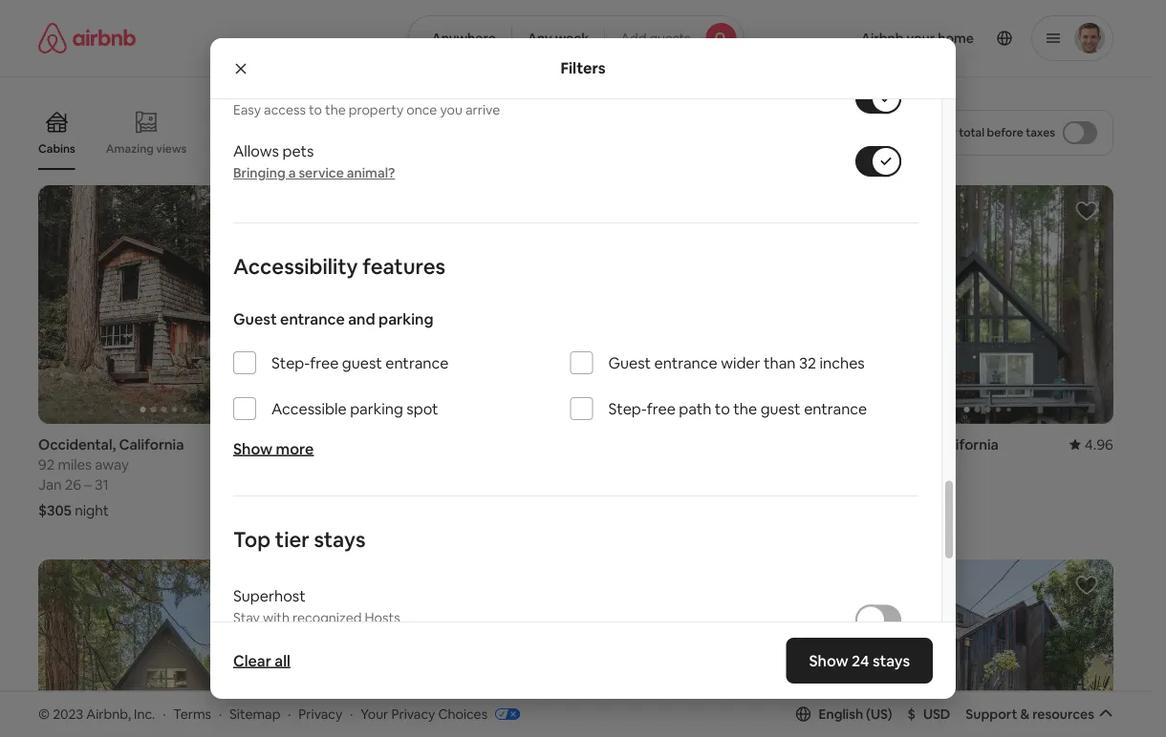 Task type: vqa. For each thing, say whether or not it's contained in the screenshot.
Your
yes



Task type: locate. For each thing, give the bounding box(es) containing it.
stays right tier
[[314, 526, 366, 554]]

3 away from the left
[[923, 456, 956, 474]]

entrance down inches
[[804, 399, 867, 419]]

1 vertical spatial guest
[[761, 399, 801, 419]]

miles for 101
[[885, 456, 919, 474]]

miles inside the cazadero, california 101 miles away
[[885, 456, 919, 474]]

0 horizontal spatial miles
[[58, 456, 92, 474]]

the
[[325, 102, 346, 119], [733, 399, 757, 419]]

stays right "24"
[[872, 651, 910, 671]]

free down 'guest entrance and parking'
[[310, 353, 339, 373]]

miles inside stinson beach, california 56 miles away
[[332, 456, 366, 474]]

show inside button
[[532, 622, 566, 639]]

display
[[917, 125, 957, 140]]

away
[[95, 456, 129, 474], [370, 456, 403, 474], [923, 456, 956, 474]]

terms
[[173, 706, 211, 723]]

english (us) button
[[796, 706, 892, 723]]

1 horizontal spatial to
[[715, 399, 730, 419]]

terms · sitemap · privacy
[[173, 706, 342, 723]]

0 horizontal spatial away
[[95, 456, 129, 474]]

away down beach,
[[370, 456, 403, 474]]

step- left path
[[608, 399, 647, 419]]

0 horizontal spatial free
[[310, 353, 339, 373]]

0 horizontal spatial guest
[[233, 309, 277, 329]]

privacy link
[[299, 706, 342, 723]]

step- up accessible
[[271, 353, 310, 373]]

allows pets bringing a service animal?
[[233, 141, 395, 182]]

add to wishlist: twain harte, california image
[[252, 575, 275, 598]]

free left path
[[647, 399, 676, 419]]

2023
[[53, 706, 83, 723]]

bringing a service animal? button
[[233, 165, 395, 182]]

$ usd
[[908, 706, 950, 723]]

2 horizontal spatial away
[[923, 456, 956, 474]]

show for show more
[[233, 439, 273, 459]]

add guests
[[621, 30, 691, 47]]

privacy left the your
[[299, 706, 342, 723]]

1 vertical spatial step-
[[608, 399, 647, 419]]

night
[[75, 501, 109, 520]]

anywhere
[[431, 30, 496, 47]]

32
[[799, 353, 816, 373]]

2 horizontal spatial california
[[934, 435, 999, 454]]

away inside stinson beach, california 56 miles away
[[370, 456, 403, 474]]

· right terms
[[219, 706, 222, 723]]

1 vertical spatial to
[[715, 399, 730, 419]]

0 horizontal spatial privacy
[[299, 706, 342, 723]]

1 miles from the left
[[58, 456, 92, 474]]

24
[[852, 651, 869, 671]]

2 miles from the left
[[332, 456, 366, 474]]

guest for guest entrance and parking
[[233, 309, 277, 329]]

group
[[38, 96, 786, 170], [38, 185, 290, 424], [313, 185, 564, 424], [587, 185, 839, 424], [862, 185, 1114, 424], [38, 560, 290, 738], [313, 560, 564, 738], [587, 560, 839, 738], [862, 560, 1114, 738]]

miles down cazadero,
[[885, 456, 919, 474]]

show left 'map'
[[532, 622, 566, 639]]

tier
[[275, 526, 309, 554]]

away inside the cazadero, california 101 miles away
[[923, 456, 956, 474]]

© 2023 airbnb, inc. ·
[[38, 706, 166, 723]]

privacy right the your
[[391, 706, 435, 723]]

1 horizontal spatial miles
[[332, 456, 366, 474]]

1 horizontal spatial stays
[[872, 651, 910, 671]]

1 vertical spatial the
[[733, 399, 757, 419]]

show left more
[[233, 439, 273, 459]]

stays for show 24 stays
[[872, 651, 910, 671]]

away down cazadero,
[[923, 456, 956, 474]]

guest
[[233, 309, 277, 329], [608, 353, 651, 373]]

california for 101 miles away
[[934, 435, 999, 454]]

away up 31
[[95, 456, 129, 474]]

guest down than
[[761, 399, 801, 419]]

0 vertical spatial guest
[[233, 309, 277, 329]]

2 privacy from the left
[[391, 706, 435, 723]]

miles
[[58, 456, 92, 474], [332, 456, 366, 474], [885, 456, 919, 474]]

allows
[[233, 141, 279, 161]]

1 away from the left
[[95, 456, 129, 474]]

superhost
[[233, 587, 306, 606]]

step-
[[271, 353, 310, 373], [608, 399, 647, 419]]

add guests button
[[604, 15, 744, 61]]

0 vertical spatial to
[[309, 102, 322, 119]]

filters
[[561, 58, 606, 78]]

entrance
[[280, 309, 345, 329], [385, 353, 449, 373], [654, 353, 718, 373], [804, 399, 867, 419]]

easy
[[233, 102, 261, 119]]

away inside occidental, california 92 miles away jan 26 – 31 $305 night
[[95, 456, 129, 474]]

0 horizontal spatial stays
[[314, 526, 366, 554]]

support & resources
[[966, 706, 1094, 723]]

None search field
[[408, 15, 744, 61]]

show
[[233, 439, 273, 459], [532, 622, 566, 639], [809, 651, 848, 671]]

1 vertical spatial show
[[532, 622, 566, 639]]

clear
[[233, 651, 271, 671]]

free for guest
[[310, 353, 339, 373]]

cabins
[[38, 141, 75, 156]]

0 vertical spatial stays
[[314, 526, 366, 554]]

· right inc.
[[163, 706, 166, 723]]

show 24 stays link
[[786, 639, 933, 684]]

sitemap
[[230, 706, 280, 723]]

1 vertical spatial guest
[[608, 353, 651, 373]]

3 miles from the left
[[885, 456, 919, 474]]

to right path
[[715, 399, 730, 419]]

4 · from the left
[[350, 706, 353, 723]]

usd
[[923, 706, 950, 723]]

(us)
[[866, 706, 892, 723]]

0 vertical spatial free
[[310, 353, 339, 373]]

· left the your
[[350, 706, 353, 723]]

1 horizontal spatial away
[[370, 456, 403, 474]]

access
[[264, 102, 306, 119]]

free for path
[[647, 399, 676, 419]]

0 horizontal spatial step-
[[271, 353, 310, 373]]

california inside occidental, california 92 miles away jan 26 – 31 $305 night
[[119, 435, 184, 454]]

to right access
[[309, 102, 322, 119]]

show left "24"
[[809, 651, 848, 671]]

away for occidental,
[[95, 456, 129, 474]]

filters dialog
[[210, 0, 956, 738]]

inc.
[[134, 706, 155, 723]]

stinson beach, california 56 miles away
[[313, 435, 479, 474]]

2 vertical spatial show
[[809, 651, 848, 671]]

3 · from the left
[[288, 706, 291, 723]]

1 horizontal spatial california
[[414, 435, 479, 454]]

0 horizontal spatial to
[[309, 102, 322, 119]]

beach,
[[366, 435, 411, 454]]

1 california from the left
[[119, 435, 184, 454]]

than
[[764, 353, 796, 373]]

1 · from the left
[[163, 706, 166, 723]]

0 horizontal spatial the
[[325, 102, 346, 119]]

1 vertical spatial stays
[[872, 651, 910, 671]]

parking up beach,
[[350, 399, 403, 419]]

entrance up spot
[[385, 353, 449, 373]]

101
[[862, 456, 882, 474]]

guest for guest entrance wider than 32 inches
[[608, 353, 651, 373]]

california right cazadero,
[[934, 435, 999, 454]]

parking right and
[[379, 309, 433, 329]]

guest down and
[[342, 353, 382, 373]]

miles inside occidental, california 92 miles away jan 26 – 31 $305 night
[[58, 456, 92, 474]]

1 horizontal spatial privacy
[[391, 706, 435, 723]]

2 away from the left
[[370, 456, 403, 474]]

2 california from the left
[[414, 435, 479, 454]]

service
[[299, 165, 344, 182]]

show map
[[532, 622, 597, 639]]

0 vertical spatial show
[[233, 439, 273, 459]]

0 horizontal spatial california
[[119, 435, 184, 454]]

miles up 26
[[58, 456, 92, 474]]

california down spot
[[414, 435, 479, 454]]

2 horizontal spatial show
[[809, 651, 848, 671]]

3 california from the left
[[934, 435, 999, 454]]

map
[[569, 622, 597, 639]]

california right occidental,
[[119, 435, 184, 454]]

your
[[361, 706, 388, 723]]

0 vertical spatial step-
[[271, 353, 310, 373]]

1 horizontal spatial free
[[647, 399, 676, 419]]

2 horizontal spatial miles
[[885, 456, 919, 474]]

· left "privacy" link
[[288, 706, 291, 723]]

before
[[987, 125, 1023, 140]]

1 privacy from the left
[[299, 706, 342, 723]]

1 horizontal spatial guest
[[608, 353, 651, 373]]

0 vertical spatial the
[[325, 102, 346, 119]]

spot
[[406, 399, 438, 419]]

pets
[[282, 141, 314, 161]]

add to wishlist: santa cruz, california image
[[1075, 575, 1098, 598]]

0 horizontal spatial guest
[[342, 353, 382, 373]]

the up vineyards
[[325, 102, 346, 119]]

the down 'wider'
[[733, 399, 757, 419]]

0 horizontal spatial show
[[233, 439, 273, 459]]

terms link
[[173, 706, 211, 723]]

0 vertical spatial guest
[[342, 353, 382, 373]]

1 horizontal spatial step-
[[608, 399, 647, 419]]

miles down stinson
[[332, 456, 366, 474]]

your privacy choices link
[[361, 706, 520, 725]]

–
[[84, 476, 92, 494]]

stays
[[314, 526, 366, 554], [872, 651, 910, 671]]

1 vertical spatial free
[[647, 399, 676, 419]]

any week
[[527, 30, 589, 47]]

4.96
[[1085, 435, 1114, 454]]

california inside the cazadero, california 101 miles away
[[934, 435, 999, 454]]

4.98
[[261, 435, 290, 454]]

1 horizontal spatial show
[[532, 622, 566, 639]]

free
[[310, 353, 339, 373], [647, 399, 676, 419]]

accessibility features
[[233, 253, 446, 280]]



Task type: describe. For each thing, give the bounding box(es) containing it.
&
[[1020, 706, 1030, 723]]

support & resources button
[[966, 706, 1114, 723]]

resources
[[1032, 706, 1094, 723]]

animal?
[[347, 165, 395, 182]]

guest entrance wider than 32 inches
[[608, 353, 865, 373]]

add to wishlist: cazadero, california image
[[1075, 200, 1098, 223]]

california inside stinson beach, california 56 miles away
[[414, 435, 479, 454]]

31
[[95, 476, 109, 494]]

once
[[407, 102, 437, 119]]

step-free path to the guest entrance
[[608, 399, 867, 419]]

all
[[275, 651, 290, 671]]

1 horizontal spatial the
[[733, 399, 757, 419]]

occidental,
[[38, 435, 116, 454]]

week
[[555, 30, 589, 47]]

add
[[621, 30, 647, 47]]

bringing
[[233, 165, 286, 182]]

4.96 out of 5 average rating image
[[1069, 435, 1114, 454]]

you
[[440, 102, 462, 119]]

stay
[[233, 610, 260, 627]]

display total before taxes button
[[901, 110, 1114, 156]]

display total before taxes
[[917, 125, 1055, 140]]

anywhere button
[[408, 15, 512, 61]]

and
[[348, 309, 375, 329]]

hosts
[[365, 610, 400, 627]]

superhost stay with recognized hosts
[[233, 587, 400, 627]]

show for show 24 stays
[[809, 651, 848, 671]]

4.98 out of 5 average rating image
[[246, 435, 290, 454]]

show for show map
[[532, 622, 566, 639]]

jan
[[38, 476, 62, 494]]

cazadero,
[[862, 435, 931, 454]]

show 24 stays
[[809, 651, 910, 671]]

1 vertical spatial parking
[[350, 399, 403, 419]]

english (us)
[[819, 706, 892, 723]]

any week button
[[511, 15, 605, 61]]

26
[[65, 476, 81, 494]]

profile element
[[767, 0, 1114, 76]]

entrance up path
[[654, 353, 718, 373]]

stinson
[[313, 435, 363, 454]]

path
[[679, 399, 712, 419]]

a
[[288, 165, 296, 182]]

56
[[313, 456, 329, 474]]

accessible parking spot
[[271, 399, 438, 419]]

accessibility
[[233, 253, 358, 280]]

amazing views
[[106, 141, 187, 156]]

top tier stays
[[233, 526, 366, 554]]

$305
[[38, 501, 72, 520]]

choices
[[438, 706, 488, 723]]

none search field containing anywhere
[[408, 15, 744, 61]]

top
[[233, 526, 271, 554]]

guest entrance and parking
[[233, 309, 433, 329]]

support
[[966, 706, 1017, 723]]

features
[[363, 253, 446, 280]]

step- for step-free guest entrance
[[271, 353, 310, 373]]

total
[[959, 125, 985, 140]]

step-free guest entrance
[[271, 353, 449, 373]]

omg!
[[229, 141, 260, 156]]

easy access to the property once you arrive
[[233, 102, 500, 119]]

vineyards
[[301, 141, 355, 156]]

taxes
[[1026, 125, 1055, 140]]

property
[[349, 102, 404, 119]]

$
[[908, 706, 916, 723]]

any
[[527, 30, 552, 47]]

airbnb,
[[86, 706, 131, 723]]

clear all
[[233, 651, 290, 671]]

group containing amazing views
[[38, 96, 786, 170]]

with
[[263, 610, 290, 627]]

inches
[[820, 353, 865, 373]]

more
[[276, 439, 314, 459]]

english
[[819, 706, 863, 723]]

step- for step-free path to the guest entrance
[[608, 399, 647, 419]]

show map button
[[513, 608, 639, 653]]

show more
[[233, 439, 314, 459]]

show more button
[[233, 439, 314, 459]]

miles for 92
[[58, 456, 92, 474]]

92
[[38, 456, 55, 474]]

entrance left and
[[280, 309, 345, 329]]

occidental, california 92 miles away jan 26 – 31 $305 night
[[38, 435, 184, 520]]

©
[[38, 706, 50, 723]]

away for cazadero,
[[923, 456, 956, 474]]

recognized
[[293, 610, 362, 627]]

amazing
[[106, 141, 154, 156]]

arrive
[[465, 102, 500, 119]]

clear all button
[[224, 642, 300, 681]]

stays for top tier stays
[[314, 526, 366, 554]]

guests
[[649, 30, 691, 47]]

accessible
[[271, 399, 347, 419]]

0 vertical spatial parking
[[379, 309, 433, 329]]

2 · from the left
[[219, 706, 222, 723]]

sitemap link
[[230, 706, 280, 723]]

1 horizontal spatial guest
[[761, 399, 801, 419]]

california for 92 miles away
[[119, 435, 184, 454]]

views
[[156, 141, 187, 156]]



